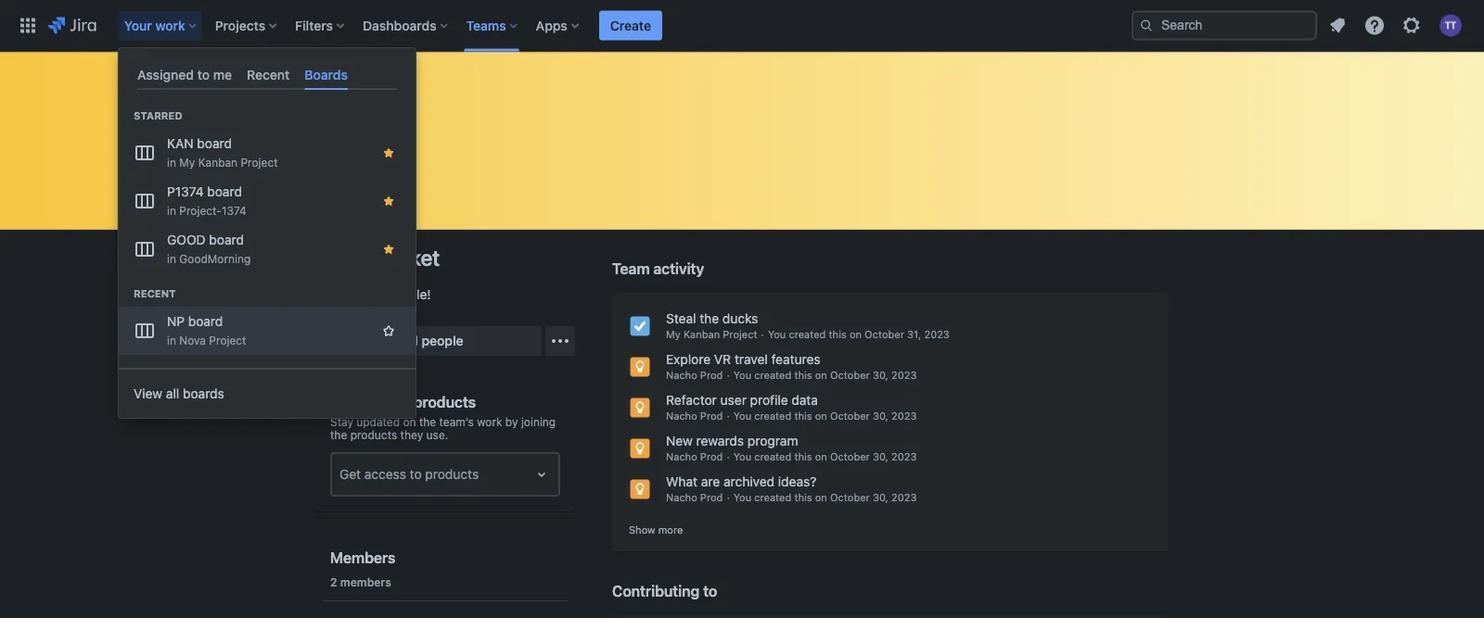 Task type: vqa. For each thing, say whether or not it's contained in the screenshot.
the top You're
no



Task type: describe. For each thing, give the bounding box(es) containing it.
add
[[394, 334, 418, 349]]

on for what are archived ideas?
[[815, 492, 828, 504]]

notifications image
[[1327, 14, 1349, 37]]

3 you created this on october 30, 2023 from the top
[[734, 451, 917, 464]]

primary element
[[11, 0, 1132, 52]]

filters button
[[290, 11, 352, 40]]

show
[[629, 524, 656, 536]]

view
[[134, 387, 163, 402]]

your work
[[124, 18, 185, 33]]

settings image
[[1401, 14, 1424, 37]]

dashboards button
[[357, 11, 455, 40]]

me
[[213, 67, 232, 82]]

more
[[659, 524, 683, 536]]

work inside popup button
[[155, 18, 185, 33]]

you created this on october 30, 2023 for data
[[734, 411, 917, 423]]

project-
[[179, 204, 222, 217]]

user
[[721, 393, 747, 408]]

get
[[340, 467, 361, 483]]

1 horizontal spatial to
[[410, 467, 422, 483]]

boards
[[183, 387, 224, 402]]

rewards
[[697, 434, 744, 449]]

filters
[[295, 18, 333, 33]]

this for ideas?
[[795, 492, 813, 504]]

in for kan board
[[167, 156, 176, 169]]

this
[[330, 394, 360, 412]]

prepare
[[316, 287, 362, 303]]

apps button
[[530, 11, 586, 40]]

0 vertical spatial team's
[[363, 394, 410, 412]]

view all boards
[[134, 387, 224, 402]]

banner containing your work
[[0, 0, 1485, 52]]

show more link
[[629, 523, 683, 538]]

boards
[[305, 67, 348, 82]]

p1374 board in project-1374
[[167, 184, 247, 217]]

this left 31, on the right bottom of the page
[[829, 329, 847, 341]]

goodmorning
[[179, 253, 251, 266]]

they
[[400, 429, 423, 442]]

team for team rocket
[[316, 245, 368, 271]]

are
[[701, 475, 720, 490]]

nacho prod for new
[[666, 451, 723, 464]]

program
[[748, 434, 799, 449]]

prod for rewards
[[700, 451, 723, 464]]

apps
[[536, 18, 568, 33]]

kan board in my kanban project
[[167, 136, 278, 169]]

team rocket
[[316, 245, 440, 271]]

your
[[124, 18, 152, 33]]

3 30, from the top
[[873, 451, 889, 464]]

features
[[772, 352, 821, 367]]

trouble!
[[385, 287, 431, 303]]

prod for vr
[[700, 370, 723, 382]]

new
[[666, 434, 693, 449]]

team for team activity
[[612, 260, 650, 278]]

31,
[[908, 329, 922, 341]]

access
[[365, 467, 406, 483]]

projects button
[[209, 11, 284, 40]]

starred
[[134, 110, 183, 122]]

to for contributing
[[703, 583, 718, 601]]

nacho for refactor
[[666, 411, 698, 423]]

created for archived
[[755, 492, 792, 504]]

by
[[506, 416, 518, 429]]

this team's products stay updated on the team's work by joining the products they use.
[[330, 394, 556, 442]]

recent inside tab list
[[247, 67, 290, 82]]

steal the ducks
[[666, 311, 758, 327]]

explore vr travel features
[[666, 352, 821, 367]]

on for new rewards program
[[815, 451, 828, 464]]

assigned
[[137, 67, 194, 82]]

nacho prod for explore
[[666, 370, 723, 382]]

dashboards
[[363, 18, 437, 33]]

project inside kan board in my kanban project
[[241, 156, 278, 169]]

1 vertical spatial my
[[666, 329, 681, 341]]

2023 for ideas?
[[892, 492, 917, 504]]

np
[[167, 314, 185, 330]]

0 vertical spatial products
[[414, 394, 476, 412]]

Search field
[[1132, 11, 1318, 40]]

nacho for explore
[[666, 370, 698, 382]]

assigned to me
[[137, 67, 232, 82]]

this for features
[[795, 370, 813, 382]]

all
[[166, 387, 179, 402]]

archived
[[724, 475, 775, 490]]

project down the ducks
[[723, 329, 758, 341]]

data
[[792, 393, 818, 408]]

search image
[[1140, 18, 1154, 33]]

explore
[[666, 352, 711, 367]]

team activity
[[612, 260, 705, 278]]

use.
[[427, 429, 449, 442]]

new rewards program
[[666, 434, 799, 449]]

you created this on october 31, 2023
[[768, 329, 950, 341]]

contributing
[[612, 583, 700, 601]]

add people button
[[316, 327, 542, 356]]

help image
[[1364, 14, 1386, 37]]

2023 for features
[[892, 370, 917, 382]]

this up "ideas?"
[[795, 451, 813, 464]]

create
[[610, 18, 651, 33]]

p1374
[[167, 184, 204, 200]]

1 horizontal spatial kanban
[[684, 329, 720, 341]]



Task type: locate. For each thing, give the bounding box(es) containing it.
on for explore vr travel features
[[815, 370, 828, 382]]

team left activity
[[612, 260, 650, 278]]

in for p1374 board
[[167, 204, 176, 217]]

october for data
[[830, 411, 870, 423]]

board for np board
[[188, 314, 223, 330]]

board inside good board in goodmorning
[[209, 233, 244, 248]]

2 you created this on october 30, 2023 from the top
[[734, 411, 917, 423]]

created up profile
[[755, 370, 792, 382]]

board up the 1374
[[207, 184, 242, 200]]

in down p1374
[[167, 204, 176, 217]]

on for refactor user profile data
[[815, 411, 828, 423]]

what
[[666, 475, 698, 490]]

team up "prepare" at left
[[316, 245, 368, 271]]

4 nacho from the top
[[666, 492, 698, 504]]

nacho down refactor
[[666, 411, 698, 423]]

for
[[365, 287, 382, 303]]

to inside tab list
[[197, 67, 210, 82]]

0 horizontal spatial to
[[197, 67, 210, 82]]

4 nacho prod from the top
[[666, 492, 723, 504]]

0 horizontal spatial recent
[[134, 288, 176, 300]]

my down steal
[[666, 329, 681, 341]]

you down the what are archived ideas?
[[734, 492, 752, 504]]

you created this on october 30, 2023 down data
[[734, 411, 917, 423]]

4 you created this on october 30, 2023 from the top
[[734, 492, 917, 504]]

0 horizontal spatial team's
[[363, 394, 410, 412]]

nacho
[[666, 370, 698, 382], [666, 411, 698, 423], [666, 451, 698, 464], [666, 492, 698, 504]]

prod
[[700, 370, 723, 382], [700, 411, 723, 423], [700, 451, 723, 464], [700, 492, 723, 504]]

board inside np board in nova project
[[188, 314, 223, 330]]

3 nacho prod from the top
[[666, 451, 723, 464]]

1 in from the top
[[167, 156, 176, 169]]

to left me
[[197, 67, 210, 82]]

team's
[[363, 394, 410, 412], [439, 416, 474, 429]]

on inside this team's products stay updated on the team's work by joining the products they use.
[[403, 416, 416, 429]]

your profile and settings image
[[1440, 14, 1462, 37]]

view all boards link
[[119, 376, 416, 413]]

prod down refactor
[[700, 411, 723, 423]]

board inside p1374 board in project-1374
[[207, 184, 242, 200]]

2 vertical spatial products
[[425, 467, 479, 483]]

nacho down new at the bottom left of page
[[666, 451, 698, 464]]

1374
[[222, 204, 247, 217]]

nacho prod for what
[[666, 492, 723, 504]]

work left by
[[477, 416, 502, 429]]

the right updated
[[419, 416, 436, 429]]

4 prod from the top
[[700, 492, 723, 504]]

projects
[[215, 18, 266, 33]]

prod for user
[[700, 411, 723, 423]]

3 nacho from the top
[[666, 451, 698, 464]]

0 horizontal spatial work
[[155, 18, 185, 33]]

recent
[[247, 67, 290, 82], [134, 288, 176, 300]]

np board in nova project
[[167, 314, 246, 347]]

nacho prod down refactor
[[666, 411, 723, 423]]

nacho down what
[[666, 492, 698, 504]]

on up data
[[815, 370, 828, 382]]

nacho prod down what
[[666, 492, 723, 504]]

contributing to
[[612, 583, 718, 601]]

2 prod from the top
[[700, 411, 723, 423]]

0 vertical spatial my
[[179, 156, 195, 169]]

members
[[340, 576, 391, 589]]

nacho prod
[[666, 370, 723, 382], [666, 411, 723, 423], [666, 451, 723, 464], [666, 492, 723, 504]]

on down data
[[815, 411, 828, 423]]

your work button
[[119, 11, 204, 40]]

you down the new rewards program
[[734, 451, 752, 464]]

2 vertical spatial to
[[703, 583, 718, 601]]

jira image
[[48, 14, 96, 37], [48, 14, 96, 37]]

created down archived at the bottom
[[755, 492, 792, 504]]

1 horizontal spatial team
[[612, 260, 650, 278]]

1 horizontal spatial recent
[[247, 67, 290, 82]]

good board in goodmorning
[[167, 233, 251, 266]]

0 horizontal spatial the
[[330, 429, 347, 442]]

you created this on october 30, 2023 for features
[[734, 370, 917, 382]]

team
[[316, 245, 368, 271], [612, 260, 650, 278]]

you for program
[[734, 451, 752, 464]]

1 vertical spatial kanban
[[684, 329, 720, 341]]

ducks
[[723, 311, 758, 327]]

members
[[330, 550, 396, 567]]

my down the kan
[[179, 156, 195, 169]]

created for profile
[[755, 411, 792, 423]]

prod down rewards
[[700, 451, 723, 464]]

to for assigned
[[197, 67, 210, 82]]

created down profile
[[755, 411, 792, 423]]

you created this on october 30, 2023
[[734, 370, 917, 382], [734, 411, 917, 423], [734, 451, 917, 464], [734, 492, 917, 504]]

2 nacho prod from the top
[[666, 411, 723, 423]]

my inside kan board in my kanban project
[[179, 156, 195, 169]]

in
[[167, 156, 176, 169], [167, 204, 176, 217], [167, 253, 176, 266], [167, 334, 176, 347]]

2023
[[925, 329, 950, 341], [892, 370, 917, 382], [892, 411, 917, 423], [892, 451, 917, 464], [892, 492, 917, 504]]

1 horizontal spatial the
[[419, 416, 436, 429]]

add people
[[394, 334, 464, 349]]

board up 'nova'
[[188, 314, 223, 330]]

2023 for data
[[892, 411, 917, 423]]

products up use.
[[414, 394, 476, 412]]

0 horizontal spatial team
[[316, 245, 368, 271]]

3 in from the top
[[167, 253, 176, 266]]

you created this on october 30, 2023 down "ideas?"
[[734, 492, 917, 504]]

to right access
[[410, 467, 422, 483]]

october
[[865, 329, 905, 341], [830, 370, 870, 382], [830, 411, 870, 423], [830, 451, 870, 464], [830, 492, 870, 504]]

tab list containing assigned to me
[[130, 59, 405, 90]]

nova
[[179, 334, 206, 347]]

1 vertical spatial work
[[477, 416, 502, 429]]

this
[[829, 329, 847, 341], [795, 370, 813, 382], [795, 411, 813, 423], [795, 451, 813, 464], [795, 492, 813, 504]]

products left 'they'
[[350, 429, 397, 442]]

kanban
[[198, 156, 238, 169], [684, 329, 720, 341]]

nacho prod for refactor
[[666, 411, 723, 423]]

open image
[[531, 464, 553, 486]]

team's up updated
[[363, 394, 410, 412]]

board up goodmorning
[[209, 233, 244, 248]]

1 vertical spatial products
[[350, 429, 397, 442]]

you created this on october 30, 2023 for ideas?
[[734, 492, 917, 504]]

nacho down the explore
[[666, 370, 698, 382]]

in inside good board in goodmorning
[[167, 253, 176, 266]]

nacho prod down new at the bottom left of page
[[666, 451, 723, 464]]

0 vertical spatial to
[[197, 67, 210, 82]]

nacho for new
[[666, 451, 698, 464]]

you created this on october 30, 2023 up "ideas?"
[[734, 451, 917, 464]]

joining
[[521, 416, 556, 429]]

october for ideas?
[[830, 492, 870, 504]]

nacho prod down the explore
[[666, 370, 723, 382]]

get access to products
[[340, 467, 479, 483]]

rocket
[[373, 245, 440, 271]]

this down features
[[795, 370, 813, 382]]

project up the 1374
[[241, 156, 278, 169]]

refactor user profile data
[[666, 393, 818, 408]]

my kanban project
[[666, 329, 758, 341]]

1 horizontal spatial team's
[[439, 416, 474, 429]]

refactor
[[666, 393, 717, 408]]

2 horizontal spatial the
[[700, 311, 719, 327]]

this down data
[[795, 411, 813, 423]]

you for archived
[[734, 492, 752, 504]]

3 prod from the top
[[700, 451, 723, 464]]

30, for data
[[873, 411, 889, 423]]

work right your at the top left of page
[[155, 18, 185, 33]]

tab list
[[130, 59, 405, 90]]

you down explore vr travel features
[[734, 370, 752, 382]]

products
[[414, 394, 476, 412], [350, 429, 397, 442], [425, 467, 479, 483]]

recent up np
[[134, 288, 176, 300]]

the up the my kanban project
[[700, 311, 719, 327]]

nacho for what
[[666, 492, 698, 504]]

in down the kan
[[167, 156, 176, 169]]

on left use.
[[403, 416, 416, 429]]

members 2 members
[[330, 550, 396, 589]]

created down program
[[755, 451, 792, 464]]

star kan board image
[[381, 146, 396, 161]]

1 vertical spatial to
[[410, 467, 422, 483]]

create button
[[599, 11, 663, 40]]

prod down vr
[[700, 370, 723, 382]]

in inside np board in nova project
[[167, 334, 176, 347]]

project right 'nova'
[[209, 334, 246, 347]]

1 you created this on october 30, 2023 from the top
[[734, 370, 917, 382]]

on left 31, on the right bottom of the page
[[850, 329, 862, 341]]

in inside p1374 board in project-1374
[[167, 204, 176, 217]]

you created this on october 30, 2023 up data
[[734, 370, 917, 382]]

1 nacho prod from the top
[[666, 370, 723, 382]]

appswitcher icon image
[[17, 14, 39, 37]]

you up features
[[768, 329, 786, 341]]

board
[[197, 136, 232, 151], [207, 184, 242, 200], [209, 233, 244, 248], [188, 314, 223, 330]]

you down refactor user profile data at the bottom
[[734, 411, 752, 423]]

on down "ideas?"
[[815, 492, 828, 504]]

0 vertical spatial kanban
[[198, 156, 238, 169]]

show more
[[629, 524, 683, 536]]

recent right me
[[247, 67, 290, 82]]

0 vertical spatial recent
[[247, 67, 290, 82]]

you for profile
[[734, 411, 752, 423]]

teams button
[[461, 11, 525, 40]]

steal
[[666, 311, 696, 327]]

in down np
[[167, 334, 176, 347]]

0 horizontal spatial my
[[179, 156, 195, 169]]

2 in from the top
[[167, 204, 176, 217]]

on for steal the ducks
[[850, 329, 862, 341]]

30, for ideas?
[[873, 492, 889, 504]]

board inside kan board in my kanban project
[[197, 136, 232, 151]]

this for data
[[795, 411, 813, 423]]

1 horizontal spatial my
[[666, 329, 681, 341]]

in for good board
[[167, 253, 176, 266]]

board right the kan
[[197, 136, 232, 151]]

star good board image
[[381, 242, 396, 257]]

kan
[[167, 136, 194, 151]]

in inside kan board in my kanban project
[[167, 156, 176, 169]]

work inside this team's products stay updated on the team's work by joining the products they use.
[[477, 416, 502, 429]]

the down this
[[330, 429, 347, 442]]

0 horizontal spatial kanban
[[198, 156, 238, 169]]

2 horizontal spatial to
[[703, 583, 718, 601]]

on
[[850, 329, 862, 341], [815, 370, 828, 382], [815, 411, 828, 423], [403, 416, 416, 429], [815, 451, 828, 464], [815, 492, 828, 504]]

products down use.
[[425, 467, 479, 483]]

1 30, from the top
[[873, 370, 889, 382]]

created up features
[[789, 329, 826, 341]]

vr
[[714, 352, 731, 367]]

you
[[768, 329, 786, 341], [734, 370, 752, 382], [734, 411, 752, 423], [734, 451, 752, 464], [734, 492, 752, 504]]

0 vertical spatial work
[[155, 18, 185, 33]]

people
[[422, 334, 464, 349]]

created for travel
[[755, 370, 792, 382]]

prepare for trouble!
[[316, 287, 431, 303]]

board for kan board
[[197, 136, 232, 151]]

created for ducks
[[789, 329, 826, 341]]

what are archived ideas?
[[666, 475, 817, 490]]

this down "ideas?"
[[795, 492, 813, 504]]

board for p1374 board
[[207, 184, 242, 200]]

prod down are
[[700, 492, 723, 504]]

stay
[[330, 416, 353, 429]]

1 vertical spatial recent
[[134, 288, 176, 300]]

1 horizontal spatial work
[[477, 416, 502, 429]]

kanban down steal the ducks
[[684, 329, 720, 341]]

the
[[700, 311, 719, 327], [419, 416, 436, 429], [330, 429, 347, 442]]

good
[[167, 233, 206, 248]]

banner
[[0, 0, 1485, 52]]

team's right 'they'
[[439, 416, 474, 429]]

board for good board
[[209, 233, 244, 248]]

30, for features
[[873, 370, 889, 382]]

teams
[[466, 18, 506, 33]]

my
[[179, 156, 195, 169], [666, 329, 681, 341]]

prod for are
[[700, 492, 723, 504]]

you for ducks
[[768, 329, 786, 341]]

1 prod from the top
[[700, 370, 723, 382]]

work
[[155, 18, 185, 33], [477, 416, 502, 429]]

kanban up p1374 board in project-1374
[[198, 156, 238, 169]]

1 vertical spatial team's
[[439, 416, 474, 429]]

project inside np board in nova project
[[209, 334, 246, 347]]

4 in from the top
[[167, 334, 176, 347]]

2 nacho from the top
[[666, 411, 698, 423]]

october for features
[[830, 370, 870, 382]]

created for program
[[755, 451, 792, 464]]

you for travel
[[734, 370, 752, 382]]

in for np board
[[167, 334, 176, 347]]

activity
[[654, 260, 705, 278]]

star np board image
[[381, 324, 396, 339]]

2
[[330, 576, 337, 589]]

created
[[789, 329, 826, 341], [755, 370, 792, 382], [755, 411, 792, 423], [755, 451, 792, 464], [755, 492, 792, 504]]

2 30, from the top
[[873, 411, 889, 423]]

star p1374 board image
[[381, 194, 396, 209]]

project
[[241, 156, 278, 169], [723, 329, 758, 341], [209, 334, 246, 347]]

to right contributing
[[703, 583, 718, 601]]

4 30, from the top
[[873, 492, 889, 504]]

kanban inside kan board in my kanban project
[[198, 156, 238, 169]]

travel
[[735, 352, 768, 367]]

on up "ideas?"
[[815, 451, 828, 464]]

actions image
[[549, 330, 572, 353]]

in down good
[[167, 253, 176, 266]]

1 nacho from the top
[[666, 370, 698, 382]]

ideas?
[[778, 475, 817, 490]]

profile
[[750, 393, 788, 408]]

updated
[[357, 416, 400, 429]]



